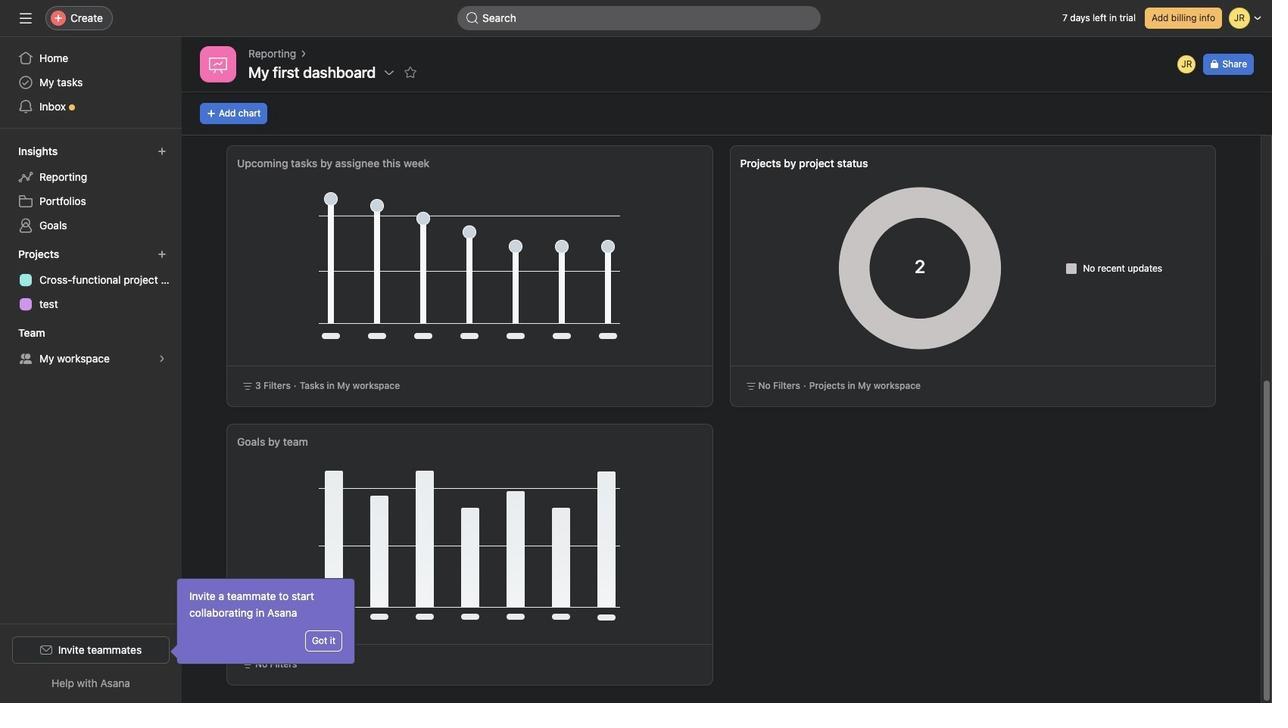 Task type: vqa. For each thing, say whether or not it's contained in the screenshot.
tooltip at the left bottom of page
yes



Task type: describe. For each thing, give the bounding box(es) containing it.
teams element
[[0, 320, 182, 374]]

global element
[[0, 37, 182, 128]]

new insights image
[[158, 147, 167, 156]]

see details, my workspace image
[[158, 354, 167, 364]]

projects element
[[0, 241, 182, 320]]

hide sidebar image
[[20, 12, 32, 24]]

show options image
[[384, 67, 396, 79]]

prominent image
[[467, 12, 479, 24]]



Task type: locate. For each thing, give the bounding box(es) containing it.
report image
[[209, 55, 227, 73]]

list box
[[457, 6, 821, 30]]

new project or portfolio image
[[158, 250, 167, 259]]

add to starred image
[[405, 67, 417, 79]]

insights element
[[0, 138, 182, 241]]

jr image
[[1182, 55, 1193, 73]]

tooltip
[[173, 579, 354, 664]]



